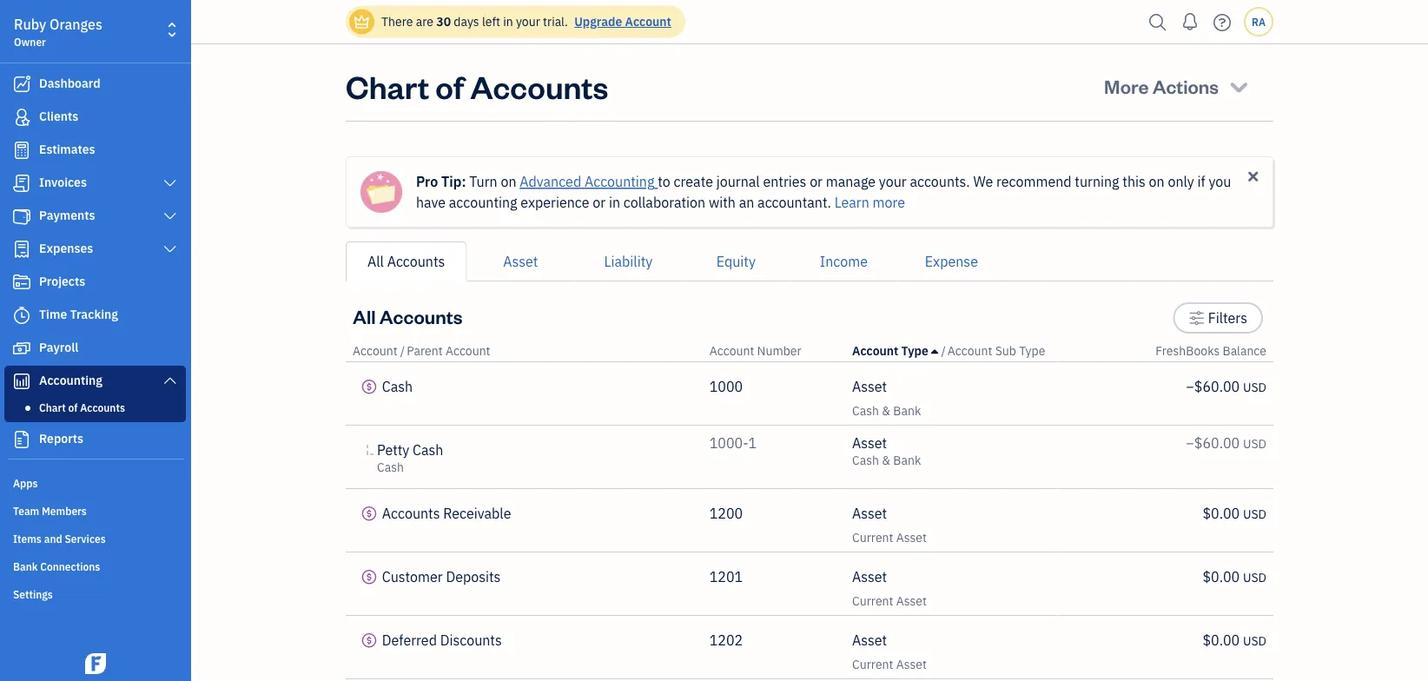 Task type: locate. For each thing, give the bounding box(es) containing it.
chart
[[346, 65, 429, 106], [39, 400, 66, 414]]

chart of accounts down days
[[346, 65, 608, 106]]

1 horizontal spatial or
[[810, 172, 823, 191]]

estimate image
[[11, 142, 32, 159]]

1 horizontal spatial chart of accounts
[[346, 65, 608, 106]]

payment image
[[11, 208, 32, 225]]

0 vertical spatial all accounts
[[367, 252, 445, 271]]

4 chevron large down image from the top
[[162, 374, 178, 387]]

money image
[[11, 340, 32, 357]]

0 horizontal spatial accounting
[[39, 372, 102, 388]]

2 on from the left
[[1149, 172, 1165, 191]]

accounts
[[470, 65, 608, 106], [387, 252, 445, 271], [379, 304, 462, 328], [80, 400, 125, 414], [382, 504, 440, 523]]

project image
[[11, 274, 32, 291]]

0 vertical spatial in
[[503, 13, 513, 30]]

or
[[810, 172, 823, 191], [593, 193, 606, 212]]

1 −$60.00 usd from the top
[[1186, 377, 1267, 396]]

accounts down 'accounting' link
[[80, 400, 125, 414]]

timer image
[[11, 307, 32, 324]]

0 horizontal spatial on
[[501, 172, 516, 191]]

type right sub
[[1019, 343, 1045, 359]]

1 & from the top
[[882, 403, 890, 419]]

3 asset current asset from the top
[[852, 631, 927, 672]]

collaboration
[[624, 193, 706, 212]]

1 vertical spatial asset cash & bank
[[852, 434, 921, 468]]

1 vertical spatial $0.00
[[1203, 568, 1240, 586]]

dashboard link
[[4, 69, 186, 100]]

2 −$60.00 usd from the top
[[1186, 434, 1267, 452]]

2 current from the top
[[852, 593, 893, 609]]

0 vertical spatial &
[[882, 403, 890, 419]]

deposits
[[446, 568, 501, 586]]

asset button
[[467, 242, 575, 281]]

on right turn
[[501, 172, 516, 191]]

0 vertical spatial accounting
[[585, 172, 655, 191]]

type left caretup icon
[[901, 343, 929, 359]]

asset cash & bank for 1000
[[852, 377, 921, 419]]

2 usd from the top
[[1243, 436, 1267, 452]]

0 vertical spatial chart of accounts
[[346, 65, 608, 106]]

3 current from the top
[[852, 656, 893, 672]]

chevron large down image up chart of accounts link
[[162, 374, 178, 387]]

your for accounts.
[[879, 172, 907, 191]]

of down 30
[[435, 65, 464, 106]]

1 asset cash & bank from the top
[[852, 377, 921, 419]]

on right this
[[1149, 172, 1165, 191]]

accounting down payroll
[[39, 372, 102, 388]]

type
[[901, 343, 929, 359], [1019, 343, 1045, 359]]

asset cash & bank for 1000-1
[[852, 434, 921, 468]]

all
[[367, 252, 384, 271], [353, 304, 376, 328]]

current for 1200
[[852, 529, 893, 546]]

2 vertical spatial bank
[[13, 559, 38, 573]]

0 vertical spatial of
[[435, 65, 464, 106]]

current
[[852, 529, 893, 546], [852, 593, 893, 609], [852, 656, 893, 672]]

1 vertical spatial −$60.00 usd
[[1186, 434, 1267, 452]]

0 horizontal spatial of
[[68, 400, 78, 414]]

3 $0.00 usd from the top
[[1203, 631, 1267, 649]]

turning
[[1075, 172, 1119, 191]]

days
[[454, 13, 479, 30]]

receivable
[[443, 504, 511, 523]]

0 vertical spatial chart
[[346, 65, 429, 106]]

ra
[[1252, 15, 1266, 29]]

asset
[[503, 252, 538, 271], [852, 377, 887, 396], [852, 434, 887, 452], [852, 504, 887, 523], [896, 529, 927, 546], [852, 568, 887, 586], [896, 593, 927, 609], [852, 631, 887, 649], [896, 656, 927, 672]]

account
[[625, 13, 671, 30], [353, 343, 397, 359], [446, 343, 490, 359], [710, 343, 754, 359], [852, 343, 899, 359], [948, 343, 992, 359]]

if
[[1197, 172, 1205, 191]]

/ right caretup icon
[[941, 343, 946, 359]]

income
[[820, 252, 868, 271]]

and
[[44, 532, 62, 546]]

1 vertical spatial −$60.00
[[1186, 434, 1240, 452]]

1 horizontal spatial in
[[609, 193, 620, 212]]

chevron large down image for accounting
[[162, 374, 178, 387]]

1 usd from the top
[[1243, 379, 1267, 395]]

search image
[[1144, 9, 1172, 35]]

& for 1000-1
[[882, 452, 890, 468]]

accounting
[[585, 172, 655, 191], [39, 372, 102, 388]]

1 on from the left
[[501, 172, 516, 191]]

1 vertical spatial accounting
[[39, 372, 102, 388]]

1 horizontal spatial type
[[1019, 343, 1045, 359]]

bank for 1000-1
[[893, 452, 921, 468]]

all accounts button
[[346, 242, 467, 281]]

current for 1201
[[852, 593, 893, 609]]

3 chevron large down image from the top
[[162, 242, 178, 256]]

1 vertical spatial &
[[882, 452, 890, 468]]

upgrade
[[574, 13, 622, 30]]

$0.00 usd for 1202
[[1203, 631, 1267, 649]]

3 usd from the top
[[1243, 506, 1267, 522]]

all accounts up account / parent account
[[353, 304, 462, 328]]

2 & from the top
[[882, 452, 890, 468]]

chevron large down image
[[162, 176, 178, 190], [162, 209, 178, 223], [162, 242, 178, 256], [162, 374, 178, 387]]

accounts.
[[910, 172, 970, 191]]

actions
[[1153, 73, 1219, 98]]

1 vertical spatial or
[[593, 193, 606, 212]]

accounting left to
[[585, 172, 655, 191]]

of up reports
[[68, 400, 78, 414]]

report image
[[11, 431, 32, 448]]

petty
[[377, 441, 409, 459]]

in down the advanced accounting link
[[609, 193, 620, 212]]

30
[[436, 13, 451, 30]]

there
[[381, 13, 413, 30]]

or up accountant.
[[810, 172, 823, 191]]

2 $0.00 from the top
[[1203, 568, 1240, 586]]

−$60.00 for 1000
[[1186, 377, 1240, 396]]

in inside to create journal entries or manage your accounts. we recommend turning this on only if  you have accounting experience or in collaboration with an accountant.
[[609, 193, 620, 212]]

−$60.00 usd for 1000
[[1186, 377, 1267, 396]]

are
[[416, 13, 433, 30]]

1 vertical spatial chart
[[39, 400, 66, 414]]

0 vertical spatial asset current asset
[[852, 504, 927, 546]]

$0.00 usd for 1201
[[1203, 568, 1267, 586]]

1 current from the top
[[852, 529, 893, 546]]

account up '1000'
[[710, 343, 754, 359]]

0 horizontal spatial your
[[516, 13, 540, 30]]

clients
[[39, 108, 78, 124]]

1 vertical spatial in
[[609, 193, 620, 212]]

current for 1202
[[852, 656, 893, 672]]

2 chevron large down image from the top
[[162, 209, 178, 223]]

this
[[1123, 172, 1146, 191]]

$0.00 usd
[[1203, 504, 1267, 523], [1203, 568, 1267, 586], [1203, 631, 1267, 649]]

2 $0.00 usd from the top
[[1203, 568, 1267, 586]]

asset current asset for 1202
[[852, 631, 927, 672]]

1 horizontal spatial accounting
[[585, 172, 655, 191]]

chart of accounts down 'accounting' link
[[39, 400, 125, 414]]

0 horizontal spatial chart of accounts
[[39, 400, 125, 414]]

chart down there
[[346, 65, 429, 106]]

0 horizontal spatial /
[[400, 343, 405, 359]]

bank
[[893, 403, 921, 419], [893, 452, 921, 468], [13, 559, 38, 573]]

account for account type
[[852, 343, 899, 359]]

2 asset current asset from the top
[[852, 568, 927, 609]]

1 horizontal spatial on
[[1149, 172, 1165, 191]]

5 usd from the top
[[1243, 633, 1267, 649]]

all accounts down have
[[367, 252, 445, 271]]

0 vertical spatial current
[[852, 529, 893, 546]]

0 vertical spatial −$60.00
[[1186, 377, 1240, 396]]

your left trial.
[[516, 13, 540, 30]]

4 usd from the top
[[1243, 569, 1267, 586]]

discounts
[[440, 631, 502, 649]]

1 vertical spatial $0.00 usd
[[1203, 568, 1267, 586]]

1 $0.00 usd from the top
[[1203, 504, 1267, 523]]

1 vertical spatial all accounts
[[353, 304, 462, 328]]

usd
[[1243, 379, 1267, 395], [1243, 436, 1267, 452], [1243, 506, 1267, 522], [1243, 569, 1267, 586], [1243, 633, 1267, 649]]

1 horizontal spatial your
[[879, 172, 907, 191]]

1 vertical spatial your
[[879, 172, 907, 191]]

more
[[1104, 73, 1149, 98]]

apps link
[[4, 469, 186, 495]]

more
[[873, 193, 905, 212]]

account left parent
[[353, 343, 397, 359]]

−$60.00 usd
[[1186, 377, 1267, 396], [1186, 434, 1267, 452]]

1 vertical spatial current
[[852, 593, 893, 609]]

crown image
[[353, 13, 371, 31]]

account right parent
[[446, 343, 490, 359]]

accounts up account / parent account
[[379, 304, 462, 328]]

asset cash & bank
[[852, 377, 921, 419], [852, 434, 921, 468]]

advanced accounting link
[[520, 172, 658, 191]]

2 vertical spatial current
[[852, 656, 893, 672]]

1 vertical spatial bank
[[893, 452, 921, 468]]

projects link
[[4, 267, 186, 298]]

oranges
[[50, 15, 102, 33]]

account for account / parent account
[[353, 343, 397, 359]]

your inside to create journal entries or manage your accounts. we recommend turning this on only if  you have accounting experience or in collaboration with an accountant.
[[879, 172, 907, 191]]

estimates link
[[4, 135, 186, 166]]

0 vertical spatial $0.00 usd
[[1203, 504, 1267, 523]]

bank for 1000
[[893, 403, 921, 419]]

$0.00
[[1203, 504, 1240, 523], [1203, 568, 1240, 586], [1203, 631, 1240, 649]]

&
[[882, 403, 890, 419], [882, 452, 890, 468]]

client image
[[11, 109, 32, 126]]

your
[[516, 13, 540, 30], [879, 172, 907, 191]]

there are 30 days left in your trial. upgrade account
[[381, 13, 671, 30]]

chevron large down image up payments link
[[162, 176, 178, 190]]

2 vertical spatial $0.00
[[1203, 631, 1240, 649]]

1 horizontal spatial /
[[941, 343, 946, 359]]

& for 1000
[[882, 403, 890, 419]]

−$60.00 for 1000-1
[[1186, 434, 1240, 452]]

payroll
[[39, 339, 78, 355]]

account left caretup icon
[[852, 343, 899, 359]]

in right the 'left'
[[503, 13, 513, 30]]

1 vertical spatial asset current asset
[[852, 568, 927, 609]]

1 −$60.00 from the top
[[1186, 377, 1240, 396]]

chevrondown image
[[1227, 74, 1251, 98]]

recommend
[[996, 172, 1072, 191]]

chevron large down image up projects link at left top
[[162, 242, 178, 256]]

chevron large down image inside 'accounting' link
[[162, 374, 178, 387]]

3 $0.00 from the top
[[1203, 631, 1240, 649]]

2 vertical spatial asset current asset
[[852, 631, 927, 672]]

1 chevron large down image from the top
[[162, 176, 178, 190]]

chevron large down image inside invoices link
[[162, 176, 178, 190]]

accounting inside main element
[[39, 372, 102, 388]]

0 horizontal spatial chart
[[39, 400, 66, 414]]

1 vertical spatial chart of accounts
[[39, 400, 125, 414]]

0 horizontal spatial in
[[503, 13, 513, 30]]

accountant.
[[758, 193, 831, 212]]

chart up reports
[[39, 400, 66, 414]]

2 −$60.00 from the top
[[1186, 434, 1240, 452]]

freshbooks balance
[[1156, 343, 1267, 359]]

more actions
[[1104, 73, 1219, 98]]

1202
[[710, 631, 743, 649]]

projects
[[39, 273, 85, 289]]

0 vertical spatial −$60.00 usd
[[1186, 377, 1267, 396]]

we
[[973, 172, 993, 191]]

members
[[42, 504, 87, 518]]

or down the advanced accounting link
[[593, 193, 606, 212]]

0 vertical spatial $0.00
[[1203, 504, 1240, 523]]

0 horizontal spatial type
[[901, 343, 929, 359]]

account right caretup icon
[[948, 343, 992, 359]]

chevron large down image for expenses
[[162, 242, 178, 256]]

in
[[503, 13, 513, 30], [609, 193, 620, 212]]

0 vertical spatial your
[[516, 13, 540, 30]]

accounting
[[449, 193, 517, 212]]

expense image
[[11, 241, 32, 258]]

account right upgrade
[[625, 13, 671, 30]]

deferred
[[382, 631, 437, 649]]

1 asset current asset from the top
[[852, 504, 927, 546]]

0 vertical spatial asset cash & bank
[[852, 377, 921, 419]]

only
[[1168, 172, 1194, 191]]

settings image
[[1189, 308, 1205, 328]]

invoice image
[[11, 175, 32, 192]]

expense button
[[898, 242, 1005, 281]]

1 $0.00 from the top
[[1203, 504, 1240, 523]]

/ left parent
[[400, 343, 405, 359]]

2 type from the left
[[1019, 343, 1045, 359]]

1 horizontal spatial of
[[435, 65, 464, 106]]

account for account sub type
[[948, 343, 992, 359]]

1 vertical spatial of
[[68, 400, 78, 414]]

cash
[[382, 377, 413, 396], [852, 403, 879, 419], [413, 441, 443, 459], [852, 452, 879, 468], [377, 459, 404, 475]]

0 vertical spatial all
[[367, 252, 384, 271]]

account / parent account
[[353, 343, 490, 359]]

2 asset cash & bank from the top
[[852, 434, 921, 468]]

chevron large down image up expenses link
[[162, 209, 178, 223]]

accounts down have
[[387, 252, 445, 271]]

accounts down there are 30 days left in your trial. upgrade account on the top
[[470, 65, 608, 106]]

chevron large down image for invoices
[[162, 176, 178, 190]]

your up more
[[879, 172, 907, 191]]

0 vertical spatial bank
[[893, 403, 921, 419]]

chart image
[[11, 373, 32, 390]]

team
[[13, 504, 39, 518]]

2 vertical spatial $0.00 usd
[[1203, 631, 1267, 649]]



Task type: describe. For each thing, give the bounding box(es) containing it.
chevron large down image for payments
[[162, 209, 178, 223]]

create
[[674, 172, 713, 191]]

ra button
[[1244, 7, 1274, 36]]

items and services
[[13, 532, 106, 546]]

of inside main element
[[68, 400, 78, 414]]

experience
[[521, 193, 589, 212]]

usd for 1000-1
[[1243, 436, 1267, 452]]

$0.00 for 1200
[[1203, 504, 1240, 523]]

you
[[1209, 172, 1231, 191]]

time tracking
[[39, 306, 118, 322]]

accounts down petty cash cash
[[382, 504, 440, 523]]

dashboard image
[[11, 76, 32, 93]]

ruby
[[14, 15, 46, 33]]

freshbooks image
[[82, 653, 109, 674]]

items and services link
[[4, 525, 186, 551]]

chart of accounts inside chart of accounts link
[[39, 400, 125, 414]]

1201
[[710, 568, 743, 586]]

reports link
[[4, 424, 186, 455]]

expense
[[925, 252, 978, 271]]

with
[[709, 193, 736, 212]]

to
[[658, 172, 670, 191]]

1 / from the left
[[400, 343, 405, 359]]

upgrade account link
[[571, 13, 671, 30]]

bank inside main element
[[13, 559, 38, 573]]

pro tip: turn on advanced accounting
[[416, 172, 655, 191]]

usd for 1200
[[1243, 506, 1267, 522]]

have
[[416, 193, 446, 212]]

account type
[[852, 343, 929, 359]]

account number
[[710, 343, 802, 359]]

asset inside button
[[503, 252, 538, 271]]

0 vertical spatial or
[[810, 172, 823, 191]]

accounts inside main element
[[80, 400, 125, 414]]

estimates
[[39, 141, 95, 157]]

go to help image
[[1208, 9, 1236, 35]]

reports
[[39, 430, 83, 447]]

journal
[[716, 172, 760, 191]]

learn more
[[835, 193, 905, 212]]

apps
[[13, 476, 38, 490]]

bank connections
[[13, 559, 100, 573]]

account for account number
[[710, 343, 754, 359]]

accounting link
[[4, 366, 186, 397]]

1
[[748, 434, 757, 452]]

filters
[[1208, 309, 1248, 327]]

$0.00 for 1202
[[1203, 631, 1240, 649]]

usd for 1000
[[1243, 379, 1267, 395]]

more actions button
[[1089, 65, 1267, 107]]

manage
[[826, 172, 876, 191]]

services
[[65, 532, 106, 546]]

customer deposits
[[382, 568, 501, 586]]

all accounts inside button
[[367, 252, 445, 271]]

1000-1
[[710, 434, 757, 452]]

trial.
[[543, 13, 568, 30]]

expenses
[[39, 240, 93, 256]]

1000
[[710, 377, 743, 396]]

an
[[739, 193, 754, 212]]

chart inside main element
[[39, 400, 66, 414]]

liability button
[[575, 242, 682, 281]]

usd for 1201
[[1243, 569, 1267, 586]]

filters button
[[1173, 302, 1263, 334]]

balance
[[1223, 343, 1267, 359]]

clients link
[[4, 102, 186, 133]]

payments
[[39, 207, 95, 223]]

0 horizontal spatial or
[[593, 193, 606, 212]]

advanced
[[520, 172, 581, 191]]

caretup image
[[931, 344, 938, 358]]

customer
[[382, 568, 443, 586]]

close image
[[1245, 169, 1261, 185]]

tracking
[[70, 306, 118, 322]]

pro
[[416, 172, 438, 191]]

1 type from the left
[[901, 343, 929, 359]]

connections
[[40, 559, 100, 573]]

1 vertical spatial all
[[353, 304, 376, 328]]

all inside button
[[367, 252, 384, 271]]

asset current asset for 1200
[[852, 504, 927, 546]]

team members link
[[4, 497, 186, 523]]

expenses link
[[4, 234, 186, 265]]

tip:
[[441, 172, 466, 191]]

learn
[[835, 193, 869, 212]]

dashboard
[[39, 75, 100, 91]]

accounts inside button
[[387, 252, 445, 271]]

2 / from the left
[[941, 343, 946, 359]]

1200
[[710, 504, 743, 523]]

invoices
[[39, 174, 87, 190]]

usd for 1202
[[1243, 633, 1267, 649]]

ruby oranges owner
[[14, 15, 102, 49]]

on inside to create journal entries or manage your accounts. we recommend turning this on only if  you have accounting experience or in collaboration with an accountant.
[[1149, 172, 1165, 191]]

equity
[[717, 252, 756, 271]]

main element
[[0, 0, 235, 681]]

deferred discounts
[[382, 631, 502, 649]]

payments link
[[4, 201, 186, 232]]

chart of accounts link
[[8, 397, 182, 418]]

liability
[[604, 252, 653, 271]]

bank connections link
[[4, 553, 186, 579]]

$0.00 for 1201
[[1203, 568, 1240, 586]]

sub
[[995, 343, 1016, 359]]

notifications image
[[1176, 4, 1204, 39]]

1 horizontal spatial chart
[[346, 65, 429, 106]]

asset current asset for 1201
[[852, 568, 927, 609]]

learn more link
[[835, 193, 905, 212]]

items
[[13, 532, 42, 546]]

$0.00 usd for 1200
[[1203, 504, 1267, 523]]

settings
[[13, 587, 53, 601]]

time tracking link
[[4, 300, 186, 331]]

your for trial.
[[516, 13, 540, 30]]

freshbooks
[[1156, 343, 1220, 359]]

time
[[39, 306, 67, 322]]

account type button
[[852, 343, 938, 359]]

−$60.00 usd for 1000-1
[[1186, 434, 1267, 452]]

equity button
[[682, 242, 790, 281]]

account sub type
[[948, 343, 1045, 359]]

parent
[[407, 343, 443, 359]]



Task type: vqa. For each thing, say whether or not it's contained in the screenshot.
left in the left top of the page
yes



